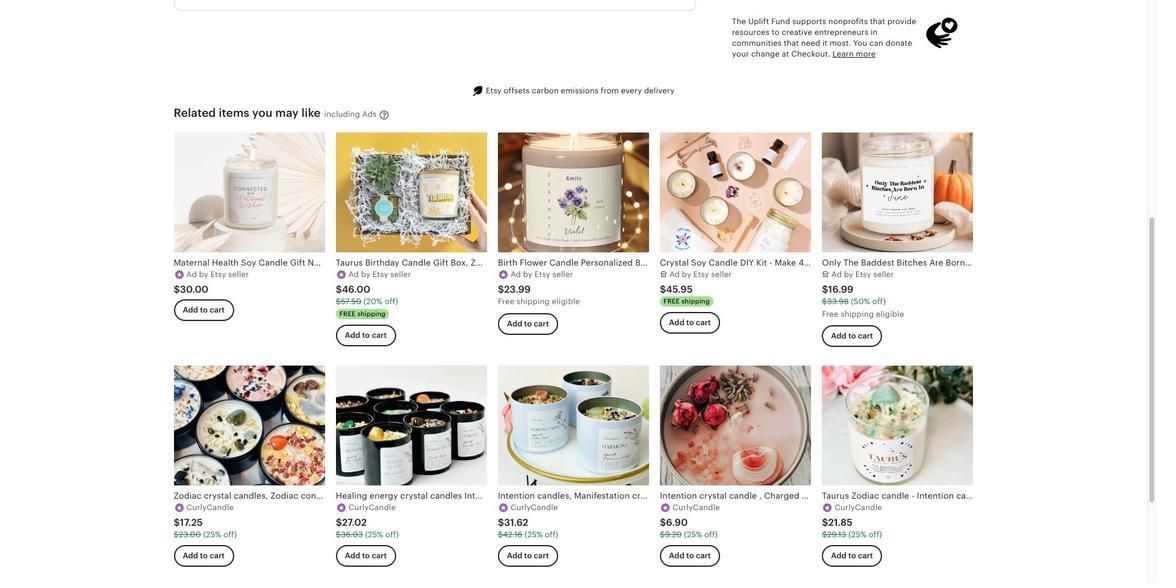 Task type: describe. For each thing, give the bounding box(es) containing it.
birth flower candle personalized birth month candle february birthday candle gift custom birthday gift for her gift for mom gift for friend image
[[498, 132, 649, 253]]

uplift fund image
[[926, 16, 959, 50]]

maternal health soy candle gift new mom stress anxiety relief pregnancy affirmation gift idea for postpartum grandma to be wisdom quote image
[[174, 132, 325, 253]]

taurus zodiac candle - intention candle - crystal candle - birthday candles - astrology gift - horoscope candle - manifestation candle image
[[822, 365, 974, 486]]



Task type: vqa. For each thing, say whether or not it's contained in the screenshot.
the Intention crystal candle ,  Charged crystal candles , Protection of love , Apricot Agate , Love Manifestation candle image
yes



Task type: locate. For each thing, give the bounding box(es) containing it.
intention candles, manifestation crystal candle, large soy candle with herbs and crystals, meditation candle, love energy image
[[498, 365, 649, 486]]

zodiac crystal candles, zodiac constelation gift for friend, horoscope crystal gifts for girls, crystal-infused scented soy candle, healing image
[[174, 365, 325, 486]]

only the baddest bitches are born in june candle, best friend birthday gift, june birthday, birthday gift for mom, june gift image
[[822, 132, 974, 253]]

healing energy crystal candles intention candles, manifestation crystal candle, soy candle with herbs and crystals, love energy image
[[336, 365, 487, 486]]

crystal soy candle diy kit - make 4 soy candles with everything included, diy group activity, complete soy candle making kit, diy gift image
[[660, 132, 812, 253]]

taurus birthday candle gift box, zodiac astrology care package for friend, 21st birthday gift for taurus zodiac sign image
[[336, 132, 487, 253]]

intention crystal candle ,  charged crystal candles , protection of love , apricot agate , love manifestation candle image
[[660, 365, 812, 486]]



